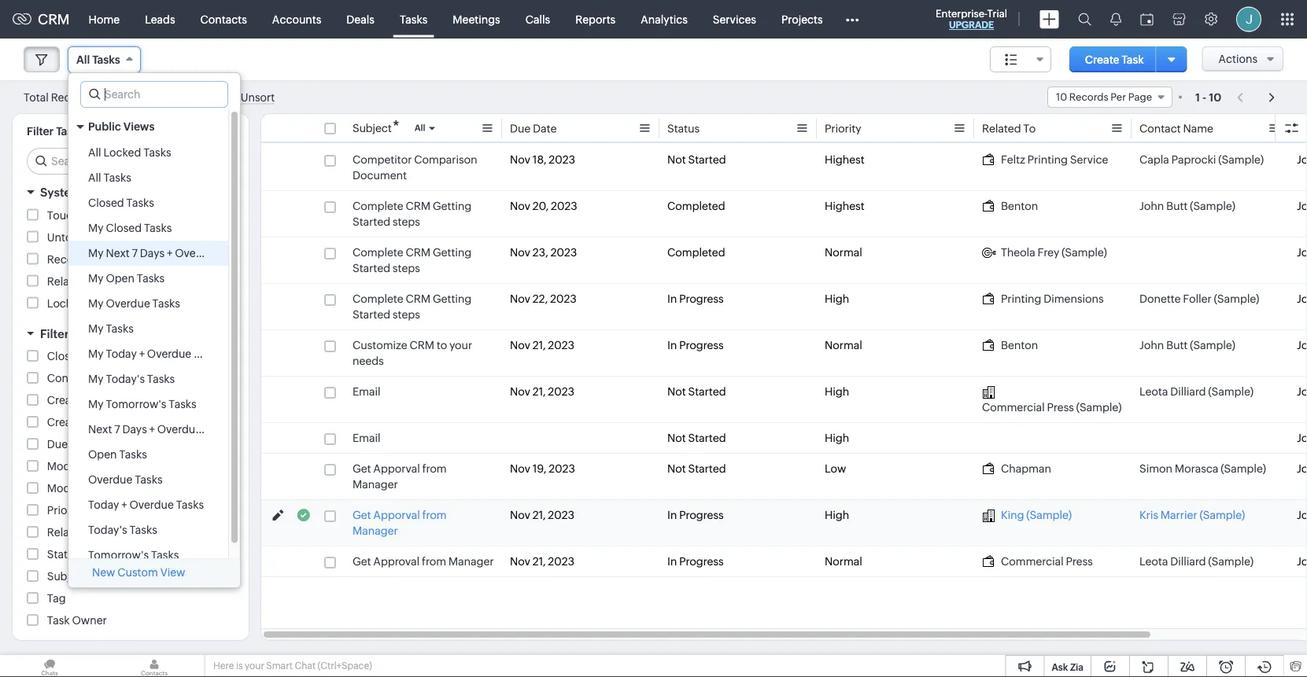 Task type: locate. For each thing, give the bounding box(es) containing it.
1 apporval from the top
[[373, 463, 420, 475]]

0 vertical spatial status
[[667, 122, 700, 135]]

2 email link from the top
[[353, 430, 381, 446]]

modified for modified by
[[47, 460, 93, 473]]

19,
[[533, 463, 546, 475]]

1 leota dilliard (sample) link from the top
[[1139, 384, 1254, 400]]

0 vertical spatial time
[[85, 350, 110, 363]]

jo for theola frey (sample) link
[[1297, 246, 1307, 259]]

dilliard
[[1170, 386, 1206, 398], [1170, 556, 1206, 568]]

0 vertical spatial email link
[[353, 384, 381, 400]]

complete for nov 20, 2023
[[353, 200, 403, 212]]

1 vertical spatial email
[[353, 432, 381, 445]]

reports
[[575, 13, 616, 26]]

1 vertical spatial name
[[91, 372, 121, 385]]

1 vertical spatial days
[[122, 423, 147, 436]]

normal for benton
[[825, 339, 862, 352]]

1 vertical spatial due
[[47, 438, 68, 451]]

my for my tasks
[[88, 323, 104, 335]]

benton up theola
[[1001, 200, 1038, 212]]

dilliard down the kris marrier (sample)
[[1170, 556, 1206, 568]]

in progress for customize crm to your needs
[[667, 339, 724, 352]]

contact up capla
[[1139, 122, 1181, 135]]

0 vertical spatial highest
[[825, 153, 865, 166]]

0 vertical spatial contact name
[[1139, 122, 1213, 135]]

task inside button
[[1122, 53, 1144, 66]]

9 nov from the top
[[510, 556, 530, 568]]

1 vertical spatial status
[[47, 548, 79, 561]]

by for created
[[90, 394, 103, 407]]

nov 21, 2023 for customize crm to your needs
[[510, 339, 574, 352]]

2 from from the top
[[422, 509, 447, 522]]

3 nov from the top
[[510, 246, 530, 259]]

2 vertical spatial time
[[95, 482, 120, 495]]

filter up closed time
[[40, 327, 69, 341]]

1 vertical spatial completed
[[667, 246, 725, 259]]

1 from from the top
[[422, 463, 447, 475]]

1 21, from the top
[[533, 339, 546, 352]]

records inside field
[[1069, 91, 1108, 103]]

approval
[[373, 556, 420, 568]]

benton link
[[982, 198, 1038, 214], [982, 338, 1038, 353]]

analytics
[[641, 13, 688, 26]]

all down by
[[88, 146, 101, 159]]

1 vertical spatial apporval
[[373, 509, 420, 522]]

1 my from the top
[[88, 222, 104, 235]]

Search text field
[[28, 149, 236, 174]]

10 jo from the top
[[1297, 556, 1307, 568]]

name down closed time
[[91, 372, 121, 385]]

my down the "untouched records"
[[88, 247, 104, 260]]

0 vertical spatial today's
[[106, 373, 145, 386]]

0 vertical spatial to
[[1023, 122, 1036, 135]]

22,
[[533, 293, 548, 305]]

10 right -
[[1209, 91, 1221, 103]]

printing right the feltz
[[1027, 153, 1068, 166]]

21, for get apporval from manager
[[533, 509, 546, 522]]

0 horizontal spatial task
[[47, 615, 70, 627]]

leota for commercial press
[[1139, 556, 1168, 568]]

21,
[[533, 339, 546, 352], [533, 386, 546, 398], [533, 509, 546, 522], [533, 556, 546, 568]]

1 created from the top
[[47, 394, 88, 407]]

progress
[[679, 293, 724, 305], [679, 339, 724, 352], [679, 509, 724, 522], [679, 556, 724, 568]]

1 complete crm getting started steps from the top
[[353, 200, 472, 228]]

3 in from the top
[[667, 509, 677, 522]]

due date up 18,
[[510, 122, 557, 135]]

1 vertical spatial from
[[422, 509, 447, 522]]

21, for customize crm to your needs
[[533, 339, 546, 352]]

public views region
[[68, 140, 249, 568]]

10 left per
[[1056, 91, 1067, 103]]

printing down theola
[[1001, 293, 1041, 305]]

1 getting from the top
[[433, 200, 472, 212]]

1 horizontal spatial status
[[667, 122, 700, 135]]

get apporval from manager for nov 21, 2023
[[353, 509, 447, 537]]

2 vertical spatial complete
[[353, 293, 403, 305]]

progress for customize crm to your needs
[[679, 339, 724, 352]]

1 nov from the top
[[510, 153, 530, 166]]

4 not started from the top
[[667, 463, 726, 475]]

date up nov 18, 2023
[[533, 122, 557, 135]]

2 benton link from the top
[[982, 338, 1038, 353]]

related to down modified time
[[47, 526, 101, 539]]

task down tag
[[47, 615, 70, 627]]

related down modified time
[[47, 526, 86, 539]]

leota dilliard (sample) link
[[1139, 384, 1254, 400], [1139, 554, 1254, 570]]

next up "open tasks"
[[88, 423, 112, 436]]

in progress for get apporval from manager
[[667, 509, 724, 522]]

3 complete from the top
[[353, 293, 403, 305]]

1 get apporval from manager from the top
[[353, 463, 447, 491]]

1 benton link from the top
[[982, 198, 1038, 214]]

benton
[[1001, 200, 1038, 212], [1001, 339, 1038, 352]]

related records action
[[47, 275, 167, 288]]

task right create
[[1122, 53, 1144, 66]]

nov 21, 2023 for get apporval from manager
[[510, 509, 574, 522]]

1 horizontal spatial 7
[[132, 247, 138, 260]]

due up modified by
[[47, 438, 68, 451]]

0 vertical spatial apporval
[[373, 463, 420, 475]]

0 vertical spatial created
[[47, 394, 88, 407]]

feltz printing service link
[[982, 152, 1108, 168]]

5 jo from the top
[[1297, 339, 1307, 352]]

signals image
[[1110, 13, 1121, 26]]

0 vertical spatial steps
[[393, 216, 420, 228]]

theola frey (sample)
[[1001, 246, 1107, 259]]

related to up the feltz
[[982, 122, 1036, 135]]

manager inside get approval from manager link
[[448, 556, 494, 568]]

1 vertical spatial due date
[[47, 438, 94, 451]]

by for filter
[[72, 327, 86, 341]]

1 horizontal spatial action
[[133, 275, 167, 288]]

1 in progress from the top
[[667, 293, 724, 305]]

john butt (sample) down foller
[[1139, 339, 1235, 352]]

2 dilliard from the top
[[1170, 556, 1206, 568]]

nov 21, 2023 for get approval from manager
[[510, 556, 574, 568]]

3 get from the top
[[353, 556, 371, 568]]

kris marrier (sample)
[[1139, 509, 1245, 522]]

2023 for the printing dimensions link on the right top of the page
[[550, 293, 577, 305]]

leota dilliard (sample) down the kris marrier (sample)
[[1139, 556, 1254, 568]]

2 complete crm getting started steps link from the top
[[353, 245, 494, 276]]

0 horizontal spatial action
[[86, 253, 120, 266]]

1 email from the top
[[353, 386, 381, 398]]

4 progress from the top
[[679, 556, 724, 568]]

not for nov 18, 2023
[[667, 153, 686, 166]]

crm
[[38, 11, 70, 27], [406, 200, 431, 212], [406, 246, 431, 259], [406, 293, 431, 305], [410, 339, 434, 352]]

today's inside option
[[106, 373, 145, 386]]

touched
[[47, 209, 92, 222]]

view
[[160, 567, 185, 579]]

1 progress from the top
[[679, 293, 724, 305]]

0 vertical spatial benton link
[[982, 198, 1038, 214]]

benton link down the feltz
[[982, 198, 1038, 214]]

crm inside "customize crm to your needs"
[[410, 339, 434, 352]]

my next 7 days + overdue tasks option
[[68, 241, 249, 266]]

7 nov from the top
[[510, 463, 530, 475]]

get apporval from manager for nov 19, 2023
[[353, 463, 447, 491]]

records down closed tasks
[[107, 231, 149, 244]]

by up created time
[[90, 394, 103, 407]]

0 vertical spatial due
[[510, 122, 531, 135]]

1 vertical spatial get
[[353, 509, 371, 522]]

1 get apporval from manager link from the top
[[353, 461, 494, 493]]

2 complete crm getting started steps from the top
[[353, 246, 472, 275]]

1 vertical spatial contact
[[47, 372, 88, 385]]

0 vertical spatial your
[[449, 339, 472, 352]]

2 not from the top
[[667, 386, 686, 398]]

subject *
[[353, 118, 400, 136]]

leota dilliard (sample) link down the kris marrier (sample)
[[1139, 554, 1254, 570]]

1 vertical spatial time
[[90, 416, 116, 429]]

Search text field
[[81, 82, 227, 107]]

page
[[1128, 91, 1152, 103]]

records for touched
[[95, 209, 137, 222]]

1 highest from the top
[[825, 153, 865, 166]]

john for highest
[[1139, 200, 1164, 212]]

simon morasca (sample) link
[[1139, 461, 1266, 477]]

0 vertical spatial manager
[[353, 478, 398, 491]]

locked inside option
[[103, 146, 141, 159]]

nov for commercial press link
[[510, 556, 530, 568]]

3 from from the top
[[422, 556, 446, 568]]

1 modified from the top
[[47, 460, 93, 473]]

normal for theola frey (sample)
[[825, 246, 862, 259]]

4 high from the top
[[825, 509, 849, 522]]

action up my overdue tasks option
[[133, 275, 167, 288]]

open tasks option
[[68, 442, 228, 467]]

benton down the printing dimensions link on the right top of the page
[[1001, 339, 1038, 352]]

press down king (sample)
[[1066, 556, 1093, 568]]

size image
[[1005, 53, 1017, 67]]

all up total records 14
[[76, 54, 90, 66]]

4 not from the top
[[667, 463, 686, 475]]

not started for nov 18, 2023
[[667, 153, 726, 166]]

tomorrow's inside option
[[106, 398, 166, 411]]

1 vertical spatial locked
[[47, 297, 85, 310]]

benton link for highest
[[982, 198, 1038, 214]]

john butt (sample) link down foller
[[1139, 338, 1235, 353]]

1 completed from the top
[[667, 200, 725, 212]]

fields
[[88, 327, 122, 341]]

contacts image
[[105, 656, 204, 678]]

filter down total
[[27, 125, 54, 138]]

1 vertical spatial leota dilliard (sample) link
[[1139, 554, 1254, 570]]

0 vertical spatial benton
[[1001, 200, 1038, 212]]

getting for nov 20, 2023
[[433, 200, 472, 212]]

filter inside dropdown button
[[40, 327, 69, 341]]

normal for commercial press
[[825, 556, 862, 568]]

open inside my open tasks option
[[106, 272, 135, 285]]

high for printing dimensions
[[825, 293, 849, 305]]

paprocki
[[1171, 153, 1216, 166]]

progress for get approval from manager
[[679, 556, 724, 568]]

7 up "open tasks"
[[114, 423, 120, 436]]

get for low
[[353, 463, 371, 475]]

name
[[1183, 122, 1213, 135], [91, 372, 121, 385]]

create task button
[[1069, 46, 1160, 72]]

locked up filter by fields
[[47, 297, 85, 310]]

my for my today's tasks
[[88, 373, 104, 386]]

7 down my closed tasks
[[132, 247, 138, 260]]

1 get from the top
[[353, 463, 371, 475]]

created
[[47, 394, 88, 407], [47, 416, 88, 429]]

filter
[[27, 125, 54, 138], [40, 327, 69, 341]]

2 highest from the top
[[825, 200, 865, 212]]

leota dilliard (sample) up morasca
[[1139, 386, 1254, 398]]

2 modified from the top
[[47, 482, 93, 495]]

commercial
[[982, 401, 1045, 414], [1001, 556, 1064, 568]]

press for commercial press (sample)
[[1047, 401, 1074, 414]]

2 steps from the top
[[393, 262, 420, 275]]

1 horizontal spatial task
[[1122, 53, 1144, 66]]

0 vertical spatial open
[[106, 272, 135, 285]]

my closed tasks option
[[68, 216, 228, 241]]

0 horizontal spatial contact name
[[47, 372, 121, 385]]

1 dilliard from the top
[[1170, 386, 1206, 398]]

2 email from the top
[[353, 432, 381, 445]]

nov 21, 2023
[[510, 339, 574, 352], [510, 386, 574, 398], [510, 509, 574, 522], [510, 556, 574, 568]]

to
[[1023, 122, 1036, 135], [88, 526, 101, 539]]

2 leota dilliard (sample) link from the top
[[1139, 554, 1254, 570]]

capla paprocki (sample) link
[[1139, 152, 1264, 168]]

today down modified time
[[88, 499, 119, 512]]

your right is on the left bottom of page
[[245, 661, 264, 672]]

1 benton from the top
[[1001, 200, 1038, 212]]

2 get apporval from manager link from the top
[[353, 508, 494, 539]]

my down closed time
[[88, 373, 104, 386]]

subject inside subject *
[[353, 122, 392, 135]]

1 vertical spatial today's
[[88, 524, 127, 537]]

1 normal from the top
[[825, 246, 862, 259]]

calls link
[[513, 0, 563, 38]]

all tasks up defined at the top left of page
[[88, 172, 131, 184]]

2 getting from the top
[[433, 246, 472, 259]]

1 vertical spatial printing
[[1001, 293, 1041, 305]]

due date
[[510, 122, 557, 135], [47, 438, 94, 451]]

dilliard up morasca
[[1170, 386, 1206, 398]]

john butt (sample) down paprocki
[[1139, 200, 1235, 212]]

by inside dropdown button
[[72, 327, 86, 341]]

john butt (sample) link down paprocki
[[1139, 198, 1235, 214]]

projects link
[[769, 0, 835, 38]]

1 john from the top
[[1139, 200, 1164, 212]]

today's up tomorrow's tasks
[[88, 524, 127, 537]]

1 not started from the top
[[667, 153, 726, 166]]

0 horizontal spatial 10
[[1056, 91, 1067, 103]]

priority
[[825, 122, 861, 135], [47, 504, 84, 517]]

2 in from the top
[[667, 339, 677, 352]]

3 in progress from the top
[[667, 509, 724, 522]]

related to
[[982, 122, 1036, 135], [47, 526, 101, 539]]

subject up tag
[[47, 571, 86, 583]]

0 horizontal spatial priority
[[47, 504, 84, 517]]

1 leota from the top
[[1139, 386, 1168, 398]]

tomorrow's down my today's tasks
[[106, 398, 166, 411]]

system defined filters button
[[13, 179, 249, 207]]

my down related records action
[[88, 297, 104, 310]]

complete crm getting started steps
[[353, 200, 472, 228], [353, 246, 472, 275], [353, 293, 472, 321]]

steps for nov 23, 2023
[[393, 262, 420, 275]]

2 nov 21, 2023 from the top
[[510, 386, 574, 398]]

all locked tasks option
[[68, 140, 228, 165]]

time up "open tasks"
[[90, 416, 116, 429]]

contact name up paprocki
[[1139, 122, 1213, 135]]

king
[[1001, 509, 1024, 522]]

not for nov 21, 2023
[[667, 386, 686, 398]]

10 Records Per Page field
[[1047, 87, 1173, 108]]

0 vertical spatial leota dilliard (sample)
[[1139, 386, 1254, 398]]

name up capla paprocki (sample)
[[1183, 122, 1213, 135]]

by for sort
[[147, 91, 160, 103]]

0 vertical spatial leota dilliard (sample) link
[[1139, 384, 1254, 400]]

6 jo from the top
[[1297, 386, 1307, 398]]

1 vertical spatial highest
[[825, 200, 865, 212]]

my up closed time
[[88, 323, 104, 335]]

highest for not started
[[825, 153, 865, 166]]

steps
[[393, 216, 420, 228], [393, 262, 420, 275], [393, 308, 420, 321]]

created up created time
[[47, 394, 88, 407]]

1 not from the top
[[667, 153, 686, 166]]

my for my tomorrow's tasks
[[88, 398, 104, 411]]

not started
[[667, 153, 726, 166], [667, 386, 726, 398], [667, 432, 726, 445], [667, 463, 726, 475]]

records
[[51, 91, 93, 103], [1069, 91, 1108, 103], [95, 209, 137, 222], [107, 231, 149, 244], [88, 275, 130, 288]]

3 normal from the top
[[825, 556, 862, 568]]

+ up the my today's tasks option
[[139, 348, 145, 360]]

time
[[85, 350, 110, 363], [90, 416, 116, 429], [95, 482, 120, 495]]

tag
[[47, 593, 66, 605]]

2 leota from the top
[[1139, 556, 1168, 568]]

getting for nov 23, 2023
[[433, 246, 472, 259]]

records left per
[[1069, 91, 1108, 103]]

simon
[[1139, 463, 1173, 475]]

dilliard for commercial press (sample)
[[1170, 386, 1206, 398]]

butt down paprocki
[[1166, 200, 1188, 212]]

1 jo from the top
[[1297, 153, 1307, 166]]

0 vertical spatial task
[[1122, 53, 1144, 66]]

1 complete crm getting started steps link from the top
[[353, 198, 494, 230]]

4 nov from the top
[[510, 293, 530, 305]]

nov for feltz printing service link
[[510, 153, 530, 166]]

apporval for nov 21, 2023
[[373, 509, 420, 522]]

foller
[[1183, 293, 1212, 305]]

your right to
[[449, 339, 472, 352]]

1 high from the top
[[825, 293, 849, 305]]

crm for nov 23, 2023
[[406, 246, 431, 259]]

8 my from the top
[[88, 398, 104, 411]]

today's up my tomorrow's tasks
[[106, 373, 145, 386]]

search image
[[1078, 13, 1091, 26]]

get apporval from manager link
[[353, 461, 494, 493], [353, 508, 494, 539]]

time down "open tasks"
[[95, 482, 120, 495]]

0 vertical spatial subject
[[162, 91, 202, 103]]

1 vertical spatial complete crm getting started steps link
[[353, 245, 494, 276]]

2 created from the top
[[47, 416, 88, 429]]

get apporval from manager link for nov 19, 2023
[[353, 461, 494, 493]]

today + overdue tasks option
[[68, 493, 228, 518]]

3 complete crm getting started steps from the top
[[353, 293, 472, 321]]

commercial up chapman link
[[982, 401, 1045, 414]]

time down fields
[[85, 350, 110, 363]]

john down donette
[[1139, 339, 1164, 352]]

-
[[1202, 91, 1207, 103]]

steps for nov 20, 2023
[[393, 216, 420, 228]]

record
[[47, 253, 84, 266]]

0 vertical spatial locked
[[103, 146, 141, 159]]

2 completed from the top
[[667, 246, 725, 259]]

1 john butt (sample) from the top
[[1139, 200, 1235, 212]]

system defined filters
[[40, 186, 166, 199]]

all tasks
[[76, 54, 120, 66], [88, 172, 131, 184]]

0 vertical spatial butt
[[1166, 200, 1188, 212]]

1 vertical spatial all tasks
[[88, 172, 131, 184]]

progress for get apporval from manager
[[679, 509, 724, 522]]

2023 for commercial press link
[[548, 556, 574, 568]]

document
[[353, 169, 407, 182]]

0 horizontal spatial contact
[[47, 372, 88, 385]]

1 vertical spatial press
[[1066, 556, 1093, 568]]

time for closed time
[[85, 350, 110, 363]]

is
[[236, 661, 243, 672]]

butt down donette
[[1166, 339, 1188, 352]]

0 vertical spatial john butt (sample) link
[[1139, 198, 1235, 214]]

analytics link
[[628, 0, 700, 38]]

ta
[[1297, 122, 1307, 135]]

in for get apporval from manager
[[667, 509, 677, 522]]

get inside get approval from manager link
[[353, 556, 371, 568]]

2 in progress from the top
[[667, 339, 724, 352]]

butt for normal
[[1166, 339, 1188, 352]]

7 my from the top
[[88, 373, 104, 386]]

contact up created by
[[47, 372, 88, 385]]

1 horizontal spatial related to
[[982, 122, 1036, 135]]

2 john butt (sample) link from the top
[[1139, 338, 1235, 353]]

3 progress from the top
[[679, 509, 724, 522]]

3 my from the top
[[88, 272, 104, 285]]

1 horizontal spatial locked
[[103, 146, 141, 159]]

press for commercial press
[[1066, 556, 1093, 568]]

press up chapman
[[1047, 401, 1074, 414]]

8 nov from the top
[[510, 509, 530, 522]]

signals element
[[1101, 0, 1131, 39]]

due date up modified by
[[47, 438, 94, 451]]

1 vertical spatial butt
[[1166, 339, 1188, 352]]

0 vertical spatial printing
[[1027, 153, 1068, 166]]

0 vertical spatial next
[[106, 247, 130, 260]]

search element
[[1069, 0, 1101, 39]]

days down my tomorrow's tasks
[[122, 423, 147, 436]]

john butt (sample) link
[[1139, 198, 1235, 214], [1139, 338, 1235, 353]]

complete crm getting started steps for nov 20, 2023
[[353, 200, 472, 228]]

meetings
[[453, 13, 500, 26]]

1 vertical spatial leota
[[1139, 556, 1168, 568]]

to up new
[[88, 526, 101, 539]]

reports link
[[563, 0, 628, 38]]

date down created time
[[70, 438, 94, 451]]

john
[[1139, 200, 1164, 212], [1139, 339, 1164, 352]]

4 in progress from the top
[[667, 556, 724, 568]]

0 vertical spatial normal
[[825, 246, 862, 259]]

by up overdue tasks
[[95, 460, 108, 473]]

tasks inside option
[[151, 549, 179, 562]]

1 vertical spatial normal
[[825, 339, 862, 352]]

leads link
[[132, 0, 188, 38]]

from for high
[[422, 509, 447, 522]]

0 horizontal spatial to
[[88, 526, 101, 539]]

1 vertical spatial benton link
[[982, 338, 1038, 353]]

leads
[[145, 13, 175, 26]]

my for my today + overdue tasks
[[88, 348, 104, 360]]

locked down public views
[[103, 146, 141, 159]]

frey
[[1038, 246, 1059, 259]]

0 vertical spatial contact
[[1139, 122, 1181, 135]]

3 21, from the top
[[533, 509, 546, 522]]

records for 10
[[1069, 91, 1108, 103]]

all tasks up "14"
[[76, 54, 120, 66]]

1 vertical spatial 7
[[114, 423, 120, 436]]

0 vertical spatial get
[[353, 463, 371, 475]]

2023 for commercial press (sample) link
[[548, 386, 574, 398]]

manager for low
[[353, 478, 398, 491]]

1 vertical spatial dilliard
[[1170, 556, 1206, 568]]

0 vertical spatial modified
[[47, 460, 93, 473]]

1 vertical spatial john butt (sample) link
[[1139, 338, 1235, 353]]

1 horizontal spatial name
[[1183, 122, 1213, 135]]

1 vertical spatial email link
[[353, 430, 381, 446]]

3 jo from the top
[[1297, 246, 1307, 259]]

1 horizontal spatial to
[[1023, 122, 1036, 135]]

0 vertical spatial press
[[1047, 401, 1074, 414]]

modified down modified by
[[47, 482, 93, 495]]

all tasks inside field
[[76, 54, 120, 66]]

closed time
[[47, 350, 110, 363]]

leota dilliard (sample) link up morasca
[[1139, 384, 1254, 400]]

2 leota dilliard (sample) from the top
[[1139, 556, 1254, 568]]

related up the feltz
[[982, 122, 1021, 135]]

1 vertical spatial filter
[[40, 327, 69, 341]]

1 nov 21, 2023 from the top
[[510, 339, 574, 352]]

2 get from the top
[[353, 509, 371, 522]]

my down fields
[[88, 348, 104, 360]]

john butt (sample) link for highest
[[1139, 198, 1235, 214]]

2 not started from the top
[[667, 386, 726, 398]]

0 vertical spatial leota
[[1139, 386, 1168, 398]]

capla paprocki (sample)
[[1139, 153, 1264, 166]]

my up created time
[[88, 398, 104, 411]]

overdue tasks option
[[68, 467, 228, 493]]

4 21, from the top
[[533, 556, 546, 568]]

untouched
[[47, 231, 105, 244]]

today down fields
[[106, 348, 137, 360]]

modified up modified time
[[47, 460, 93, 473]]

benton link down the printing dimensions link on the right top of the page
[[982, 338, 1038, 353]]

your
[[449, 339, 472, 352], [245, 661, 264, 672]]

closed
[[88, 197, 124, 209], [106, 222, 142, 235], [47, 350, 83, 363]]

normal
[[825, 246, 862, 259], [825, 339, 862, 352], [825, 556, 862, 568]]

overdue down my tomorrow's tasks option
[[157, 423, 202, 436]]

commercial down king (sample)
[[1001, 556, 1064, 568]]

by right sort
[[147, 91, 160, 103]]

john down capla
[[1139, 200, 1164, 212]]

my overdue tasks option
[[68, 291, 228, 316]]

benton for normal
[[1001, 339, 1038, 352]]

started
[[688, 153, 726, 166], [353, 216, 390, 228], [353, 262, 390, 275], [353, 308, 390, 321], [688, 386, 726, 398], [688, 432, 726, 445], [688, 463, 726, 475]]

my down touched records
[[88, 222, 104, 235]]

2 progress from the top
[[679, 339, 724, 352]]

3 nov 21, 2023 from the top
[[510, 509, 574, 522]]

0 vertical spatial get apporval from manager
[[353, 463, 447, 491]]

4 jo from the top
[[1297, 293, 1307, 305]]

printing dimensions link
[[982, 291, 1104, 307]]

2 apporval from the top
[[373, 509, 420, 522]]

0 vertical spatial closed
[[88, 197, 124, 209]]

leota down kris on the right of page
[[1139, 556, 1168, 568]]

0 vertical spatial commercial
[[982, 401, 1045, 414]]

8 jo from the top
[[1297, 463, 1307, 475]]

commercial for commercial press
[[1001, 556, 1064, 568]]

2 horizontal spatial subject
[[353, 122, 392, 135]]

row group
[[261, 145, 1307, 578]]

needs
[[353, 355, 384, 367]]

created down created by
[[47, 416, 88, 429]]

1 complete from the top
[[353, 200, 403, 212]]

1 vertical spatial benton
[[1001, 339, 1038, 352]]

2 complete from the top
[[353, 246, 403, 259]]

crm link
[[13, 11, 70, 27]]

nov 19, 2023
[[510, 463, 575, 475]]

0 vertical spatial priority
[[825, 122, 861, 135]]

None field
[[990, 46, 1051, 72]]

4 in from the top
[[667, 556, 677, 568]]

subject left *
[[353, 122, 392, 135]]

(sample)
[[1218, 153, 1264, 166], [1190, 200, 1235, 212], [1062, 246, 1107, 259], [1214, 293, 1259, 305], [1190, 339, 1235, 352], [1208, 386, 1254, 398], [1076, 401, 1122, 414], [1221, 463, 1266, 475], [1026, 509, 1072, 522], [1200, 509, 1245, 522], [1208, 556, 1254, 568]]

chats image
[[0, 656, 99, 678]]

by up closed time
[[72, 327, 86, 341]]

records left "14"
[[51, 91, 93, 103]]

tasks
[[400, 13, 428, 26], [92, 54, 120, 66], [56, 125, 84, 138], [143, 146, 171, 159], [103, 172, 131, 184], [126, 197, 154, 209], [144, 222, 172, 235], [221, 247, 249, 260], [137, 272, 165, 285], [152, 297, 180, 310], [106, 323, 134, 335], [194, 348, 221, 360], [147, 373, 175, 386], [169, 398, 197, 411], [204, 423, 232, 436], [119, 449, 147, 461], [135, 474, 163, 486], [176, 499, 204, 512], [129, 524, 157, 537], [151, 549, 179, 562]]

donette
[[1139, 293, 1181, 305]]

to up feltz printing service link
[[1023, 122, 1036, 135]]

1 vertical spatial leota dilliard (sample)
[[1139, 556, 1254, 568]]

calls
[[525, 13, 550, 26]]

records up my overdue tasks
[[88, 275, 130, 288]]

9 jo from the top
[[1297, 509, 1307, 522]]

completed
[[667, 200, 725, 212], [667, 246, 725, 259]]

6 my from the top
[[88, 348, 104, 360]]

3 getting from the top
[[433, 293, 472, 305]]

1 horizontal spatial priority
[[825, 122, 861, 135]]

1 steps from the top
[[393, 216, 420, 228]]

4 my from the top
[[88, 297, 104, 310]]

open up overdue tasks
[[88, 449, 117, 461]]

complete crm getting started steps link
[[353, 198, 494, 230], [353, 245, 494, 276], [353, 291, 494, 323]]



Task type: vqa. For each thing, say whether or not it's contained in the screenshot.
2nd "call" from the top
no



Task type: describe. For each thing, give the bounding box(es) containing it.
defined
[[84, 186, 129, 199]]

tomorrow's tasks
[[88, 549, 179, 562]]

subject for subject
[[47, 571, 86, 583]]

created for created time
[[47, 416, 88, 429]]

1 vertical spatial closed
[[106, 222, 142, 235]]

benton for highest
[[1001, 200, 1038, 212]]

services
[[713, 13, 756, 26]]

0 vertical spatial date
[[533, 122, 557, 135]]

unsort
[[241, 91, 275, 103]]

closed tasks option
[[68, 190, 228, 216]]

in for complete crm getting started steps
[[667, 293, 677, 305]]

profile image
[[1236, 7, 1261, 32]]

filter for filter by fields
[[40, 327, 69, 341]]

1 vertical spatial priority
[[47, 504, 84, 517]]

profile element
[[1227, 0, 1271, 38]]

butt for highest
[[1166, 200, 1188, 212]]

progress for complete crm getting started steps
[[679, 293, 724, 305]]

by
[[86, 125, 99, 138]]

get apporval from manager link for nov 21, 2023
[[353, 508, 494, 539]]

all tasks option
[[68, 165, 228, 190]]

0 horizontal spatial status
[[47, 548, 79, 561]]

morasca
[[1175, 463, 1218, 475]]

your inside "customize crm to your needs"
[[449, 339, 472, 352]]

apporval for nov 19, 2023
[[373, 463, 420, 475]]

not started for nov 19, 2023
[[667, 463, 726, 475]]

overdue down my tasks option
[[147, 348, 191, 360]]

1 vertical spatial task
[[47, 615, 70, 627]]

10 inside field
[[1056, 91, 1067, 103]]

trial
[[987, 7, 1007, 19]]

1 vertical spatial your
[[245, 661, 264, 672]]

records for untouched
[[107, 231, 149, 244]]

crm for nov 20, 2023
[[406, 200, 431, 212]]

all up system defined filters
[[88, 172, 101, 184]]

complete for nov 22, 2023
[[353, 293, 403, 305]]

total records 14
[[24, 91, 106, 103]]

complete crm getting started steps for nov 23, 2023
[[353, 246, 472, 275]]

1 vertical spatial today
[[88, 499, 119, 512]]

highest for completed
[[825, 200, 865, 212]]

my for my open tasks
[[88, 272, 104, 285]]

accounts
[[272, 13, 321, 26]]

time for created time
[[90, 416, 116, 429]]

time for modified time
[[95, 482, 120, 495]]

1 vertical spatial action
[[133, 275, 167, 288]]

leota dilliard (sample) for commercial press (sample)
[[1139, 386, 1254, 398]]

customize crm to your needs link
[[353, 338, 494, 369]]

new
[[92, 567, 115, 579]]

public views button
[[68, 113, 228, 140]]

my for my closed tasks
[[88, 222, 104, 235]]

1 horizontal spatial contact
[[1139, 122, 1181, 135]]

actions
[[1218, 53, 1258, 65]]

manager for normal
[[448, 556, 494, 568]]

jo for chapman link
[[1297, 463, 1307, 475]]

2 jo from the top
[[1297, 200, 1307, 212]]

records for total
[[51, 91, 93, 103]]

complete crm getting started steps link for nov 22, 2023
[[353, 291, 494, 323]]

home link
[[76, 0, 132, 38]]

my next 7 days + overdue tasks
[[88, 247, 249, 260]]

2 nov from the top
[[510, 200, 530, 212]]

closed for closed time
[[47, 350, 83, 363]]

modified by
[[47, 460, 108, 473]]

subject for subject *
[[353, 122, 392, 135]]

competitor comparison document
[[353, 153, 477, 182]]

1 vertical spatial date
[[70, 438, 94, 451]]

0 horizontal spatial locked
[[47, 297, 85, 310]]

service
[[1070, 153, 1108, 166]]

jo for feltz printing service link
[[1297, 153, 1307, 166]]

open inside open tasks option
[[88, 449, 117, 461]]

theola
[[1001, 246, 1035, 259]]

1 horizontal spatial 10
[[1209, 91, 1221, 103]]

untouched records
[[47, 231, 149, 244]]

not started for nov 21, 2023
[[667, 386, 726, 398]]

to
[[437, 339, 447, 352]]

nov for commercial press (sample) link
[[510, 386, 530, 398]]

commercial press (sample)
[[982, 401, 1122, 414]]

donette foller (sample)
[[1139, 293, 1259, 305]]

nov for king (sample) link
[[510, 509, 530, 522]]

meetings link
[[440, 0, 513, 38]]

open tasks
[[88, 449, 147, 461]]

row group containing competitor comparison document
[[261, 145, 1307, 578]]

get for normal
[[353, 556, 371, 568]]

0 vertical spatial days
[[140, 247, 165, 260]]

my open tasks option
[[68, 266, 228, 291]]

task owner
[[47, 615, 107, 627]]

my today's tasks option
[[68, 367, 228, 392]]

+ down my closed tasks option
[[167, 247, 173, 260]]

2023 for feltz printing service link
[[549, 153, 575, 166]]

my tomorrow's tasks option
[[68, 392, 228, 417]]

10 records per page
[[1056, 91, 1152, 103]]

nov for chapman link
[[510, 463, 530, 475]]

1 vertical spatial next
[[88, 423, 112, 436]]

per
[[1110, 91, 1126, 103]]

1 horizontal spatial due
[[510, 122, 531, 135]]

all tasks inside option
[[88, 172, 131, 184]]

1 vertical spatial to
[[88, 526, 101, 539]]

from for low
[[422, 463, 447, 475]]

20,
[[533, 200, 549, 212]]

18,
[[533, 153, 546, 166]]

All Tasks field
[[68, 46, 141, 73]]

nov 22, 2023
[[510, 293, 577, 305]]

services link
[[700, 0, 769, 38]]

donette foller (sample) link
[[1139, 291, 1259, 307]]

crm for nov 22, 2023
[[406, 293, 431, 305]]

1 email link from the top
[[353, 384, 381, 400]]

0 horizontal spatial due
[[47, 438, 68, 451]]

(asc)
[[205, 91, 232, 103]]

custom
[[117, 567, 158, 579]]

john butt (sample) for highest
[[1139, 200, 1235, 212]]

overdue down my closed tasks option
[[175, 247, 219, 260]]

leota for commercial press (sample)
[[1139, 386, 1168, 398]]

0 vertical spatial related
[[982, 122, 1021, 135]]

benton link for normal
[[982, 338, 1038, 353]]

my closed tasks
[[88, 222, 172, 235]]

nov for theola frey (sample) link
[[510, 246, 530, 259]]

my for my overdue tasks
[[88, 297, 104, 310]]

high for commercial press (sample)
[[825, 386, 849, 398]]

ask zia
[[1052, 662, 1084, 673]]

john butt (sample) for normal
[[1139, 339, 1235, 352]]

0 horizontal spatial due date
[[47, 438, 94, 451]]

complete crm getting started steps link for nov 23, 2023
[[353, 245, 494, 276]]

0 horizontal spatial 7
[[114, 423, 120, 436]]

high for king (sample)
[[825, 509, 849, 522]]

+ down overdue tasks
[[121, 499, 127, 512]]

2023 for king (sample) link
[[548, 509, 574, 522]]

get for high
[[353, 509, 371, 522]]

1 vertical spatial contact name
[[47, 372, 121, 385]]

complete crm getting started steps link for nov 20, 2023
[[353, 198, 494, 230]]

3 high from the top
[[825, 432, 849, 445]]

7 jo from the top
[[1297, 432, 1307, 445]]

commercial for commercial press (sample)
[[982, 401, 1045, 414]]

1 horizontal spatial due date
[[510, 122, 557, 135]]

smart
[[266, 661, 293, 672]]

king (sample) link
[[982, 508, 1072, 523]]

accounts link
[[260, 0, 334, 38]]

in progress for complete crm getting started steps
[[667, 293, 724, 305]]

nov 21, 2023 for email
[[510, 386, 574, 398]]

crm for nov 21, 2023
[[410, 339, 434, 352]]

1
[[1195, 91, 1200, 103]]

next 7 days + overdue tasks option
[[68, 417, 232, 442]]

my tasks option
[[68, 316, 228, 342]]

1 horizontal spatial contact name
[[1139, 122, 1213, 135]]

my for my next 7 days + overdue tasks
[[88, 247, 104, 260]]

next 7 days + overdue tasks
[[88, 423, 232, 436]]

tomorrow's tasks option
[[68, 543, 228, 568]]

calendar image
[[1140, 13, 1154, 26]]

21, for email
[[533, 386, 546, 398]]

modified for modified time
[[47, 482, 93, 495]]

filter by fields button
[[13, 320, 249, 348]]

create menu image
[[1040, 10, 1059, 29]]

projects
[[781, 13, 823, 26]]

complete crm getting started steps for nov 22, 2023
[[353, 293, 472, 321]]

total
[[24, 91, 49, 103]]

all locked tasks
[[88, 146, 171, 159]]

tasks inside field
[[92, 54, 120, 66]]

by for modified
[[95, 460, 108, 473]]

0 vertical spatial today
[[106, 348, 137, 360]]

completed for nov 23, 2023
[[667, 246, 725, 259]]

comparison
[[414, 153, 477, 166]]

chapman
[[1001, 463, 1051, 475]]

manager for high
[[353, 525, 398, 537]]

0 vertical spatial 7
[[132, 247, 138, 260]]

overdue down "open tasks"
[[88, 474, 133, 486]]

today's tasks
[[88, 524, 157, 537]]

tomorrow's inside option
[[88, 549, 149, 562]]

my today + overdue tasks
[[88, 348, 221, 360]]

2 vertical spatial related
[[47, 526, 86, 539]]

modified time
[[47, 482, 120, 495]]

kris marrier (sample) link
[[1139, 508, 1245, 523]]

closed tasks
[[88, 197, 154, 209]]

overdue down overdue tasks option
[[129, 499, 174, 512]]

Other Modules field
[[835, 7, 869, 32]]

public
[[88, 120, 121, 133]]

enterprise-
[[936, 7, 987, 19]]

1 vertical spatial related to
[[47, 526, 101, 539]]

2023 for theola frey (sample) link
[[551, 246, 577, 259]]

john for normal
[[1139, 339, 1164, 352]]

in for get approval from manager
[[667, 556, 677, 568]]

create menu element
[[1030, 0, 1069, 38]]

in progress for get approval from manager
[[667, 556, 724, 568]]

+ down my tomorrow's tasks option
[[149, 423, 155, 436]]

all right *
[[415, 123, 425, 133]]

public views
[[88, 120, 154, 133]]

5 nov from the top
[[510, 339, 530, 352]]

nov for the printing dimensions link on the right top of the page
[[510, 293, 530, 305]]

3 not from the top
[[667, 432, 686, 445]]

deals
[[346, 13, 375, 26]]

1 - 10
[[1195, 91, 1221, 103]]

getting for nov 22, 2023
[[433, 293, 472, 305]]

zia
[[1070, 662, 1084, 673]]

0 vertical spatial related to
[[982, 122, 1036, 135]]

2023 for chapman link
[[549, 463, 575, 475]]

customize crm to your needs
[[353, 339, 472, 367]]

leota dilliard (sample) link for commercial press (sample)
[[1139, 384, 1254, 400]]

*
[[392, 118, 400, 136]]

in for customize crm to your needs
[[667, 339, 677, 352]]

steps for nov 22, 2023
[[393, 308, 420, 321]]

filters
[[132, 186, 166, 199]]

created for created by
[[47, 394, 88, 407]]

my today + overdue tasks option
[[68, 342, 228, 367]]

low
[[825, 463, 846, 475]]

all inside field
[[76, 54, 90, 66]]

1 vertical spatial related
[[47, 275, 86, 288]]

(ctrl+space)
[[318, 661, 372, 672]]

leota dilliard (sample) link for commercial press
[[1139, 554, 1254, 570]]

commercial press (sample) link
[[982, 384, 1124, 416]]

nov 18, 2023
[[510, 153, 575, 166]]

3 not started from the top
[[667, 432, 726, 445]]

nov 23, 2023
[[510, 246, 577, 259]]

jo for commercial press link
[[1297, 556, 1307, 568]]

create task
[[1085, 53, 1144, 66]]

overdue tasks
[[88, 474, 163, 486]]

king (sample)
[[1001, 509, 1072, 522]]

0 horizontal spatial name
[[91, 372, 121, 385]]

filter tasks by
[[27, 125, 99, 138]]

deals link
[[334, 0, 387, 38]]

nov 20, 2023
[[510, 200, 577, 212]]

commercial press
[[1001, 556, 1093, 568]]

filter by fields
[[40, 327, 122, 341]]

capla
[[1139, 153, 1169, 166]]

21, for get approval from manager
[[533, 556, 546, 568]]

my tomorrow's tasks
[[88, 398, 197, 411]]

simon morasca (sample)
[[1139, 463, 1266, 475]]

upgrade
[[949, 20, 994, 30]]

create
[[1085, 53, 1120, 66]]

overdue down my open tasks
[[106, 297, 150, 310]]

views
[[123, 120, 154, 133]]



